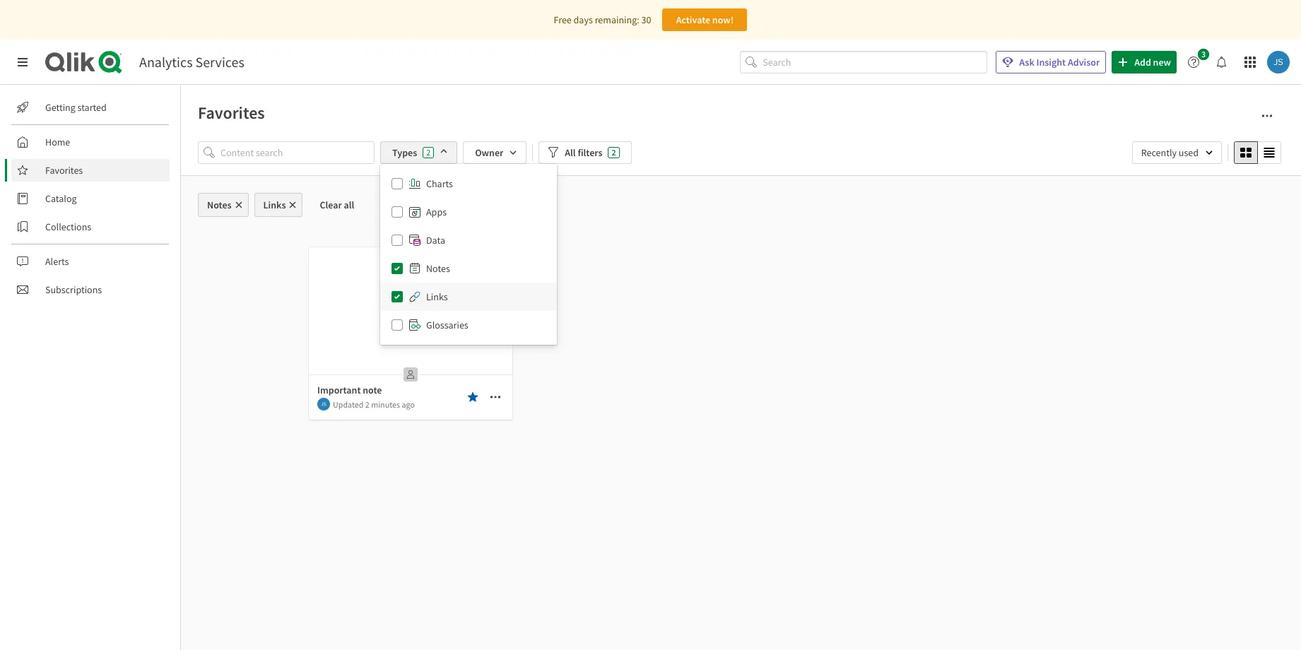 Task type: locate. For each thing, give the bounding box(es) containing it.
personal element
[[399, 363, 422, 386]]

0 vertical spatial notes
[[207, 199, 232, 211]]

2
[[426, 147, 431, 158], [612, 147, 616, 158], [365, 399, 370, 410]]

1 horizontal spatial links
[[426, 291, 448, 303]]

charts
[[426, 177, 453, 190]]

important
[[317, 384, 361, 397]]

favorites up catalog
[[45, 164, 83, 177]]

more actions image
[[1262, 110, 1273, 122]]

notes
[[207, 199, 232, 211], [426, 262, 450, 275]]

minutes
[[371, 399, 400, 410]]

free days remaining: 30
[[554, 13, 651, 26]]

jacob simon element
[[317, 398, 330, 411]]

0 vertical spatial links
[[263, 199, 286, 211]]

links right notes button on the top left of the page
[[263, 199, 286, 211]]

catalog
[[45, 192, 77, 205]]

2 right filters
[[612, 147, 616, 158]]

ask insight advisor button
[[996, 51, 1107, 74]]

add
[[1135, 56, 1152, 69]]

links up glossaries
[[426, 291, 448, 303]]

activate
[[676, 13, 711, 26]]

updated
[[333, 399, 364, 410]]

analytics services element
[[139, 53, 244, 71]]

0 horizontal spatial notes
[[207, 199, 232, 211]]

favorites
[[198, 102, 265, 124], [45, 164, 83, 177]]

favorites down services
[[198, 102, 265, 124]]

notes left links button
[[207, 199, 232, 211]]

3
[[1202, 49, 1206, 59]]

clear
[[320, 199, 342, 211]]

analytics
[[139, 53, 193, 71]]

0 horizontal spatial favorites
[[45, 164, 83, 177]]

1 vertical spatial notes
[[426, 262, 450, 275]]

services
[[195, 53, 244, 71]]

note
[[363, 384, 382, 397]]

Recently used field
[[1132, 141, 1222, 164]]

alerts link
[[11, 250, 170, 273]]

2 right "types"
[[426, 147, 431, 158]]

collections link
[[11, 216, 170, 238]]

favorites link
[[11, 159, 170, 182]]

1 vertical spatial links
[[426, 291, 448, 303]]

navigation pane element
[[0, 90, 180, 307]]

started
[[77, 101, 107, 114]]

home
[[45, 136, 70, 148]]

1 horizontal spatial favorites
[[198, 102, 265, 124]]

recently used
[[1142, 146, 1199, 159]]

links inside filters region
[[426, 291, 448, 303]]

clear all button
[[309, 193, 366, 217]]

all filters
[[565, 146, 603, 159]]

types
[[392, 146, 417, 159]]

notes inside button
[[207, 199, 232, 211]]

activate now! link
[[663, 8, 748, 31]]

2 down note
[[365, 399, 370, 410]]

jacob simon image
[[317, 398, 330, 411]]

filters region
[[198, 139, 1285, 345]]

advisor
[[1068, 56, 1100, 69]]

0 horizontal spatial links
[[263, 199, 286, 211]]

searchbar element
[[740, 51, 988, 74]]

3 button
[[1183, 49, 1214, 74]]

1 vertical spatial favorites
[[45, 164, 83, 177]]

subscriptions link
[[11, 279, 170, 301]]

1 horizontal spatial notes
[[426, 262, 450, 275]]

all
[[565, 146, 576, 159]]

notes down "data"
[[426, 262, 450, 275]]

days
[[574, 13, 593, 26]]

notes button
[[198, 193, 249, 217]]

links
[[263, 199, 286, 211], [426, 291, 448, 303]]

remaining:
[[595, 13, 640, 26]]

data
[[426, 234, 445, 247]]

all
[[344, 199, 354, 211]]

getting started
[[45, 101, 107, 114]]

new
[[1153, 56, 1171, 69]]

close sidebar menu image
[[17, 57, 28, 68]]

2 horizontal spatial 2
[[612, 147, 616, 158]]



Task type: vqa. For each thing, say whether or not it's contained in the screenshot.
Remove from Favorites "icon"
yes



Task type: describe. For each thing, give the bounding box(es) containing it.
remove from favorites image
[[467, 392, 479, 403]]

favorites inside navigation pane 'element'
[[45, 164, 83, 177]]

recently
[[1142, 146, 1177, 159]]

owner
[[475, 146, 504, 159]]

collections
[[45, 221, 91, 233]]

filters
[[578, 146, 603, 159]]

getting
[[45, 101, 76, 114]]

important note
[[317, 384, 382, 397]]

used
[[1179, 146, 1199, 159]]

alerts
[[45, 255, 69, 268]]

ago
[[402, 399, 415, 410]]

links button
[[254, 193, 303, 217]]

getting started link
[[11, 96, 170, 119]]

jacob simon image
[[1268, 51, 1290, 74]]

subscriptions
[[45, 283, 102, 296]]

0 horizontal spatial 2
[[365, 399, 370, 410]]

now!
[[713, 13, 734, 26]]

ask
[[1020, 56, 1035, 69]]

glossaries
[[426, 319, 469, 332]]

add new
[[1135, 56, 1171, 69]]

apps
[[426, 206, 447, 218]]

home link
[[11, 131, 170, 153]]

ask insight advisor
[[1020, 56, 1100, 69]]

activate now!
[[676, 13, 734, 26]]

updated 2 minutes ago
[[333, 399, 415, 410]]

links inside button
[[263, 199, 286, 211]]

30
[[642, 13, 651, 26]]

Content search text field
[[221, 141, 375, 164]]

free
[[554, 13, 572, 26]]

more actions image
[[490, 392, 501, 403]]

catalog link
[[11, 187, 170, 210]]

switch view group
[[1234, 141, 1282, 164]]

0 vertical spatial favorites
[[198, 102, 265, 124]]

insight
[[1037, 56, 1066, 69]]

owner button
[[463, 141, 527, 164]]

analytics services
[[139, 53, 244, 71]]

notes inside filters region
[[426, 262, 450, 275]]

add new button
[[1112, 51, 1177, 74]]

clear all
[[320, 199, 354, 211]]

Search text field
[[763, 51, 988, 74]]

1 horizontal spatial 2
[[426, 147, 431, 158]]



